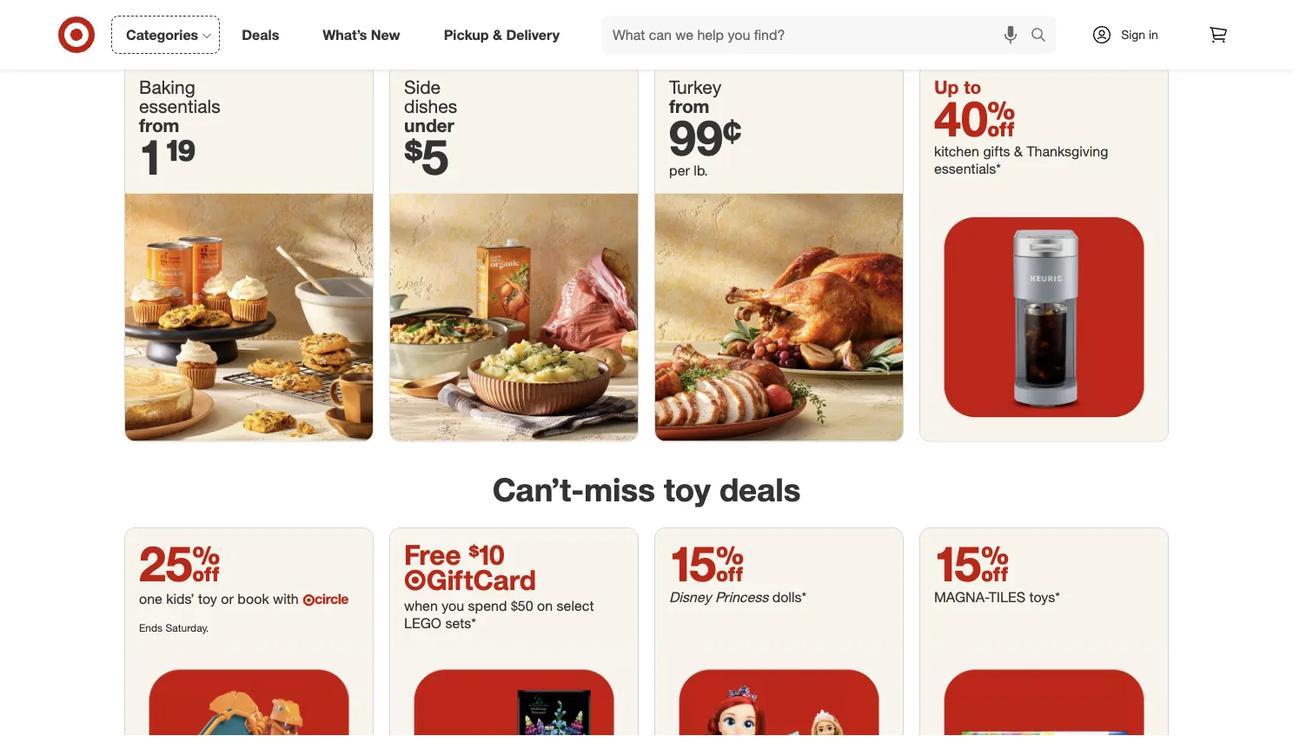 Task type: vqa. For each thing, say whether or not it's contained in the screenshot.
& in the kitchen gifts & Thanksgiving essentials*
yes



Task type: describe. For each thing, give the bounding box(es) containing it.
one kids' toy or book with
[[139, 591, 303, 608]]

up to
[[935, 76, 982, 99]]

free
[[404, 538, 461, 572]]

search
[[1023, 28, 1065, 45]]

you
[[442, 598, 464, 615]]

new
[[371, 26, 400, 43]]

turkey
[[669, 76, 722, 99]]

sets*
[[445, 615, 476, 632]]

pickup & delivery link
[[429, 16, 582, 54]]

pickup & delivery
[[444, 26, 560, 43]]

pickup
[[444, 26, 489, 43]]

saturday.
[[166, 622, 209, 635]]

circle
[[315, 591, 349, 608]]

40
[[935, 89, 1016, 148]]

dishes
[[404, 96, 458, 118]]

miss
[[584, 470, 655, 509]]

sign
[[1122, 27, 1146, 42]]

toys*
[[1030, 589, 1061, 606]]

deals
[[242, 26, 279, 43]]

19
[[164, 127, 196, 186]]

free $10 ¬giftcard when you spend $50 on select lego sets*
[[404, 538, 594, 632]]

99¢
[[669, 108, 742, 167]]

0 vertical spatial &
[[493, 26, 502, 43]]

princess dolls*
[[715, 589, 807, 606]]

dolls*
[[773, 589, 807, 606]]

or
[[221, 591, 234, 608]]

$10
[[469, 538, 505, 572]]

side dishes under
[[404, 76, 458, 137]]

per lb.
[[669, 163, 708, 180]]

1
[[139, 127, 164, 186]]

15 for 15
[[669, 534, 744, 593]]

gifts
[[984, 143, 1011, 160]]

toy for deals
[[664, 470, 711, 509]]

kitchen
[[935, 143, 980, 160]]

in
[[1149, 27, 1159, 42]]

disney
[[669, 589, 712, 606]]

baking essentials from
[[139, 76, 221, 137]]

What can we help you find? suggestions appear below search field
[[603, 16, 1035, 54]]

categories link
[[111, 16, 220, 54]]

can't-
[[493, 470, 584, 509]]

categories
[[126, 26, 198, 43]]

with
[[273, 591, 299, 608]]

what's new link
[[308, 16, 422, 54]]

one
[[139, 591, 162, 608]]

magna-
[[935, 589, 989, 606]]



Task type: locate. For each thing, give the bounding box(es) containing it.
what's new
[[323, 26, 400, 43]]

toy left or
[[198, 591, 217, 608]]

ends saturday image
[[125, 646, 373, 736]]

$5
[[404, 127, 449, 186]]

&
[[493, 26, 502, 43], [1014, 143, 1023, 160]]

15 inside 15 magna-tiles toys*
[[935, 534, 1009, 593]]

2 15 from the left
[[935, 534, 1009, 593]]

baking
[[139, 76, 195, 99]]

& inside kitchen gifts & thanksgiving essentials*
[[1014, 143, 1023, 160]]

under
[[404, 115, 454, 137]]

on
[[537, 598, 553, 615]]

$50
[[511, 598, 533, 615]]

ends saturday.
[[139, 622, 209, 635]]

1 vertical spatial &
[[1014, 143, 1023, 160]]

side
[[404, 76, 441, 99]]

toy
[[664, 470, 711, 509], [198, 591, 217, 608]]

essentials
[[139, 96, 221, 118]]

spend
[[468, 598, 507, 615]]

& right pickup
[[493, 26, 502, 43]]

from inside turkey from
[[669, 96, 710, 118]]

15 magna-tiles toys*
[[935, 534, 1061, 606]]

& right gifts
[[1014, 143, 1023, 160]]

1 19
[[139, 127, 196, 186]]

toy right the miss
[[664, 470, 711, 509]]

up
[[935, 76, 959, 99]]

search button
[[1023, 16, 1065, 57]]

deals link
[[227, 16, 301, 54]]

thanksgiving
[[1027, 143, 1109, 160]]

1 horizontal spatial 15
[[935, 534, 1009, 593]]

0 horizontal spatial toy
[[198, 591, 217, 608]]

kitchen gifts & thanksgiving essentials*
[[935, 143, 1109, 178]]

ends
[[139, 622, 163, 635]]

1 15 from the left
[[669, 534, 744, 593]]

per
[[669, 163, 690, 180]]

lego
[[404, 615, 442, 632]]

to
[[964, 76, 982, 99]]

from inside "baking essentials from"
[[139, 115, 180, 137]]

1 horizontal spatial &
[[1014, 143, 1023, 160]]

can't-miss toy deals
[[493, 470, 801, 509]]

dish up for less image
[[125, 0, 1168, 51]]

toy for or
[[198, 591, 217, 608]]

0 vertical spatial toy
[[664, 470, 711, 509]]

1 horizontal spatial toy
[[664, 470, 711, 509]]

turkey from
[[669, 76, 722, 118]]

book
[[238, 591, 269, 608]]

0 horizontal spatial 15
[[669, 534, 744, 593]]

from
[[669, 96, 710, 118], [139, 115, 180, 137]]

sign in
[[1122, 27, 1159, 42]]

essentials*
[[935, 161, 1001, 178]]

1 vertical spatial toy
[[198, 591, 217, 608]]

lb.
[[694, 163, 708, 180]]

15
[[669, 534, 744, 593], [935, 534, 1009, 593]]

15 for 15 magna-tiles toys*
[[935, 534, 1009, 593]]

when
[[404, 598, 438, 615]]

what's
[[323, 26, 367, 43]]

select
[[557, 598, 594, 615]]

deals
[[720, 470, 801, 509]]

sign in link
[[1077, 16, 1186, 54]]

25
[[139, 534, 220, 593]]

¬giftcard
[[404, 564, 537, 597]]

delivery
[[506, 26, 560, 43]]

tiles
[[989, 589, 1026, 606]]

0 horizontal spatial &
[[493, 26, 502, 43]]

1 horizontal spatial from
[[669, 96, 710, 118]]

kids'
[[166, 591, 194, 608]]

princess
[[715, 589, 769, 606]]

0 horizontal spatial from
[[139, 115, 180, 137]]



